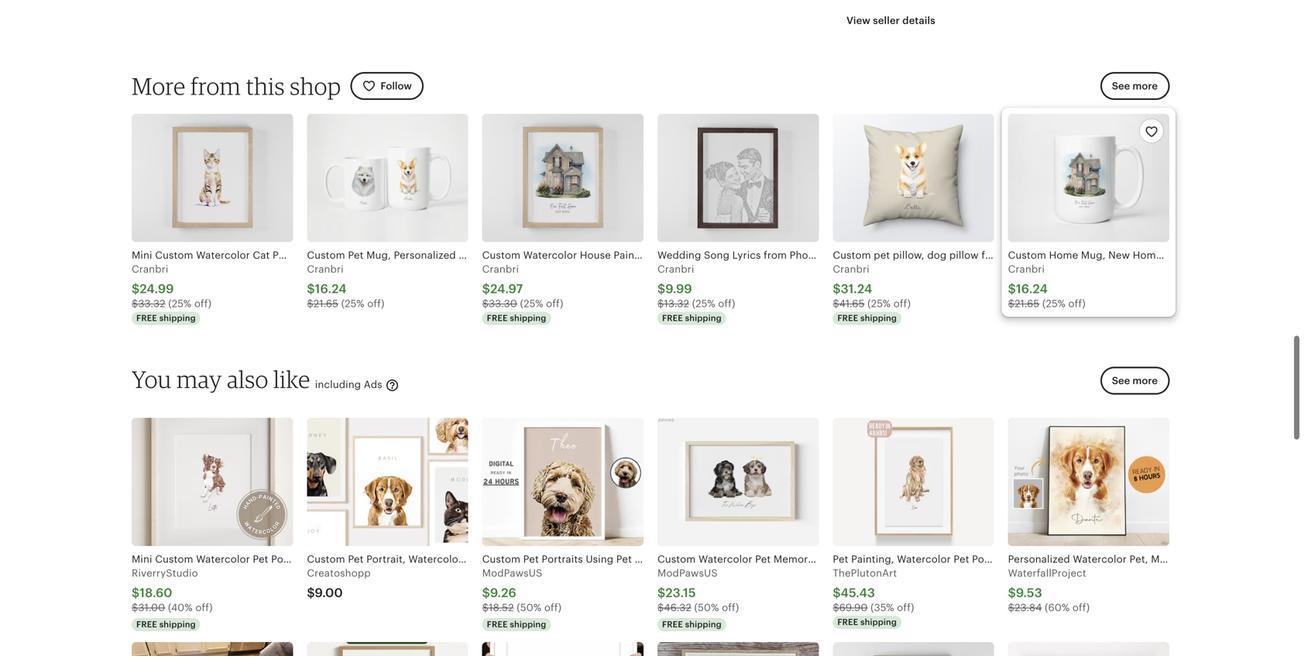 Task type: vqa. For each thing, say whether or not it's contained in the screenshot.
(35%
yes



Task type: locate. For each thing, give the bounding box(es) containing it.
1 horizontal spatial cranbri $ 16.24 $ 21.65 (25% off)
[[1009, 264, 1086, 310]]

31.24
[[841, 282, 873, 296]]

0 horizontal spatial 16.24
[[315, 282, 347, 296]]

free
[[136, 314, 157, 323], [487, 314, 508, 323], [663, 314, 683, 323], [838, 314, 859, 323], [838, 618, 859, 627], [136, 620, 157, 630], [487, 620, 508, 630], [663, 620, 683, 630]]

(50% inside the "modpawsus $ 9.26 $ 18.52 (50% off) free shipping"
[[517, 602, 542, 614]]

view seller details link
[[835, 7, 948, 35]]

more from this shop
[[132, 72, 341, 100]]

riverrystudio
[[132, 568, 198, 579]]

more for see more "link" corresponding to more from this shop
[[1133, 80, 1159, 92]]

free down 41.65
[[838, 314, 859, 323]]

cranbri inside cranbri $ 24.99 $ 33.32 (25% off) free shipping
[[132, 264, 169, 275]]

shop
[[290, 72, 341, 100]]

0 horizontal spatial (50%
[[517, 602, 542, 614]]

seller
[[874, 15, 901, 27]]

(25% inside cranbri $ 31.24 $ 41.65 (25% off) free shipping
[[868, 298, 891, 310]]

personalized watercolor pet, memorial gift dog custom pet portrait from photo image
[[1009, 418, 1170, 546]]

shipping for 24.99
[[159, 314, 196, 323]]

creatoshopp $ 9.00
[[307, 568, 371, 600]]

$
[[132, 282, 140, 296], [307, 282, 315, 296], [483, 282, 491, 296], [658, 282, 666, 296], [833, 282, 841, 296], [1009, 282, 1017, 296], [132, 298, 138, 310], [307, 298, 314, 310], [483, 298, 489, 310], [658, 298, 664, 310], [833, 298, 840, 310], [1009, 298, 1015, 310], [132, 586, 140, 600], [307, 586, 315, 600], [483, 586, 490, 600], [658, 586, 666, 600], [833, 586, 841, 600], [1009, 586, 1017, 600], [132, 602, 138, 614], [483, 602, 489, 614], [658, 602, 664, 614], [833, 602, 840, 614], [1009, 602, 1015, 614]]

shipping inside "modpawsus $ 23.15 $ 46.32 (50% off) free shipping"
[[686, 620, 722, 630]]

free for 31.24
[[838, 314, 859, 323]]

cranbri $ 9.99 $ 13.32 (25% off) free shipping
[[658, 264, 736, 323]]

2 16.24 from the left
[[1017, 282, 1048, 296]]

1 cranbri from the left
[[132, 264, 169, 275]]

off) inside cranbri $ 9.99 $ 13.32 (25% off) free shipping
[[719, 298, 736, 310]]

shipping inside cranbri $ 24.99 $ 33.32 (25% off) free shipping
[[159, 314, 196, 323]]

shipping down "(40%"
[[159, 620, 196, 630]]

shipping for 9.26
[[510, 620, 547, 630]]

off) for 9.26
[[545, 602, 562, 614]]

(25% inside cranbri $ 24.99 $ 33.32 (25% off) free shipping
[[168, 298, 192, 310]]

may
[[177, 365, 222, 394]]

3 cranbri from the left
[[483, 264, 519, 275]]

9.00
[[315, 586, 343, 600]]

3 (25% from the left
[[520, 298, 544, 310]]

off) inside the waterfallproject $ 9.53 $ 23.84 (60% off)
[[1073, 602, 1091, 614]]

cranbri $ 24.99 $ 33.32 (25% off) free shipping
[[132, 264, 212, 323]]

cranbri inside cranbri $ 31.24 $ 41.65 (25% off) free shipping
[[833, 264, 870, 275]]

free down 31.00
[[136, 620, 157, 630]]

1 more from the top
[[1133, 80, 1159, 92]]

1 (50% from the left
[[517, 602, 542, 614]]

off) inside cranbri $ 24.99 $ 33.32 (25% off) free shipping
[[194, 298, 212, 310]]

1 horizontal spatial 16.24
[[1017, 282, 1048, 296]]

free down 33.32
[[136, 314, 157, 323]]

45.43
[[841, 586, 876, 600]]

16.24
[[315, 282, 347, 296], [1017, 282, 1048, 296]]

cranbri $ 16.24 $ 21.65 (25% off)
[[307, 264, 385, 310], [1009, 264, 1086, 310]]

custom pet portrait, watercolor pet painting, digital painted from photo, pet memorial gif, pet gifts image
[[307, 418, 469, 546]]

(50% right the 46.32
[[695, 602, 720, 614]]

off) inside cranbri $ 31.24 $ 41.65 (25% off) free shipping
[[894, 298, 911, 310]]

1 horizontal spatial (50%
[[695, 602, 720, 614]]

0 vertical spatial see more link
[[1101, 72, 1170, 100]]

0 horizontal spatial mini custom watercolor cat portrait, cat memorial, cat loss gift, cat lover gift, pet painting, tiny paintings, miniature painting image
[[132, 114, 293, 242]]

modpawsus inside the "modpawsus $ 9.26 $ 18.52 (50% off) free shipping"
[[483, 568, 543, 579]]

modpawsus up 9.26
[[483, 568, 543, 579]]

see
[[1113, 80, 1131, 92], [1113, 375, 1131, 387]]

shipping down 33.32
[[159, 314, 196, 323]]

$ inside the creatoshopp $ 9.00
[[307, 586, 315, 600]]

you
[[132, 365, 172, 394]]

cranbri inside cranbri $ 24.97 $ 33.30 (25% off) free shipping
[[483, 264, 519, 275]]

see more
[[1113, 80, 1159, 92], [1113, 375, 1159, 387]]

2 see more from the top
[[1113, 375, 1159, 387]]

(50% right 18.52
[[517, 602, 542, 614]]

free down 13.32
[[663, 314, 683, 323]]

cranbri
[[132, 264, 169, 275], [307, 264, 344, 275], [483, 264, 519, 275], [658, 264, 695, 275], [833, 264, 870, 275], [1009, 264, 1046, 275]]

free inside riverrystudio $ 18.60 $ 31.00 (40% off) free shipping
[[136, 620, 157, 630]]

2 see from the top
[[1113, 375, 1131, 387]]

free inside cranbri $ 24.99 $ 33.32 (25% off) free shipping
[[136, 314, 157, 323]]

off) inside cranbri $ 24.97 $ 33.30 (25% off) free shipping
[[546, 298, 564, 310]]

5 (25% from the left
[[868, 298, 891, 310]]

free for 45.43
[[838, 618, 859, 627]]

46.32
[[664, 602, 692, 614]]

free inside the "modpawsus $ 9.26 $ 18.52 (50% off) free shipping"
[[487, 620, 508, 630]]

shipping inside cranbri $ 24.97 $ 33.30 (25% off) free shipping
[[510, 314, 547, 323]]

1 see from the top
[[1113, 80, 1131, 92]]

see for see more button
[[1113, 375, 1131, 387]]

you may also like including ads
[[132, 365, 385, 394]]

shipping inside "theplutonart $ 45.43 $ 69.90 (35% off) free shipping"
[[861, 618, 897, 627]]

custom watercolor pet memorial portraits using pet photo personalized digital dog portraits cat portraits custom dog portraits custom art image
[[658, 418, 819, 546]]

2 cranbri from the left
[[307, 264, 344, 275]]

0 vertical spatial mini custom watercolor cat portrait, cat memorial, cat loss gift, cat lover gift, pet painting, tiny paintings, miniature painting image
[[132, 114, 293, 242]]

mini custom watercolor pet portrait, dog portraits from photos,dog portraits from photos, pet painting,  custom tiny paintings, miniature image
[[132, 418, 293, 546]]

shipping down 18.52
[[510, 620, 547, 630]]

shipping for 18.60
[[159, 620, 196, 630]]

2 more from the top
[[1133, 375, 1159, 387]]

2 (50% from the left
[[695, 602, 720, 614]]

4 (25% from the left
[[693, 298, 716, 310]]

shipping inside the "modpawsus $ 9.26 $ 18.52 (50% off) free shipping"
[[510, 620, 547, 630]]

(60%
[[1045, 602, 1070, 614]]

off) for 45.43
[[898, 602, 915, 614]]

custom home mug, new home mug, house mug housewarming gift, personalized home portrait mug, new home gift, house warming, real estate gift image
[[1009, 114, 1170, 242]]

free inside cranbri $ 9.99 $ 13.32 (25% off) free shipping
[[663, 314, 683, 323]]

69.90
[[840, 602, 868, 614]]

2 (25% from the left
[[341, 298, 365, 310]]

33.30
[[489, 298, 518, 310]]

1 modpawsus from the left
[[483, 568, 543, 579]]

this
[[246, 72, 285, 100]]

cranbri inside cranbri $ 9.99 $ 13.32 (25% off) free shipping
[[658, 264, 695, 275]]

free down 69.90
[[838, 618, 859, 627]]

(25%
[[168, 298, 192, 310], [341, 298, 365, 310], [520, 298, 544, 310], [693, 298, 716, 310], [868, 298, 891, 310], [1043, 298, 1066, 310]]

free for 9.99
[[663, 314, 683, 323]]

modpawsus up 23.15 at the right of the page
[[658, 568, 718, 579]]

9.99
[[666, 282, 693, 296]]

5 cranbri from the left
[[833, 264, 870, 275]]

4 cranbri from the left
[[658, 264, 695, 275]]

shipping inside cranbri $ 31.24 $ 41.65 (25% off) free shipping
[[861, 314, 897, 323]]

including
[[315, 379, 361, 391]]

custom watercolor pet portrait watercolor dog painting dog portrait custom pet memorial gift custom watercolor pet custom dog portrait gift image
[[483, 643, 644, 656]]

modpawsus $ 23.15 $ 46.32 (50% off) free shipping
[[658, 568, 740, 630]]

(25% inside cranbri $ 24.97 $ 33.30 (25% off) free shipping
[[520, 298, 544, 310]]

custom pet pillow, dog pillow from photo, pet memorial, cat pillow, dog portrait pillow, personalized gift pet lover, pet loss gift image
[[833, 114, 995, 242]]

shipping down 33.30
[[510, 314, 547, 323]]

1 horizontal spatial modpawsus
[[658, 568, 718, 579]]

shipping down (35%
[[861, 618, 897, 627]]

free inside cranbri $ 31.24 $ 41.65 (25% off) free shipping
[[838, 314, 859, 323]]

from
[[191, 72, 241, 100]]

modpawsus
[[483, 568, 543, 579], [658, 568, 718, 579]]

more inside button
[[1133, 375, 1159, 387]]

2 modpawsus from the left
[[658, 568, 718, 579]]

shipping down the 46.32
[[686, 620, 722, 630]]

(50% for 23.15
[[695, 602, 720, 614]]

(25% for 9.99
[[693, 298, 716, 310]]

free for 23.15
[[663, 620, 683, 630]]

free for 9.26
[[487, 620, 508, 630]]

off) inside "modpawsus $ 23.15 $ 46.32 (50% off) free shipping"
[[722, 602, 740, 614]]

off) inside riverrystudio $ 18.60 $ 31.00 (40% off) free shipping
[[196, 602, 213, 614]]

see inside button
[[1113, 375, 1131, 387]]

off) inside "theplutonart $ 45.43 $ 69.90 (35% off) free shipping"
[[898, 602, 915, 614]]

free inside "theplutonart $ 45.43 $ 69.90 (35% off) free shipping"
[[838, 618, 859, 627]]

shipping inside riverrystudio $ 18.60 $ 31.00 (40% off) free shipping
[[159, 620, 196, 630]]

shipping for 31.24
[[861, 314, 897, 323]]

free down 33.30
[[487, 314, 508, 323]]

31.00
[[138, 602, 165, 614]]

0 horizontal spatial cranbri $ 16.24 $ 21.65 (25% off)
[[307, 264, 385, 310]]

0 vertical spatial see more
[[1113, 80, 1159, 92]]

more
[[1133, 80, 1159, 92], [1133, 375, 1159, 387]]

0 horizontal spatial 21.65
[[314, 298, 339, 310]]

1 horizontal spatial mini custom watercolor cat portrait, cat memorial, cat loss gift, cat lover gift, pet painting, tiny paintings, miniature painting image
[[833, 643, 995, 656]]

1 (25% from the left
[[168, 298, 192, 310]]

23.84
[[1015, 602, 1043, 614]]

shipping for 9.99
[[686, 314, 722, 323]]

free down the 46.32
[[663, 620, 683, 630]]

free inside cranbri $ 24.97 $ 33.30 (25% off) free shipping
[[487, 314, 508, 323]]

(25% inside cranbri $ 9.99 $ 13.32 (25% off) free shipping
[[693, 298, 716, 310]]

6 (25% from the left
[[1043, 298, 1066, 310]]

8x10" custom painting, pet portrait, dog portrait, cat portrait, dog art, christmas gift, dog painting, four pet, personalized gift image
[[1009, 643, 1170, 656]]

mini custom watercolor cat portrait, cat memorial, cat loss gift, cat lover gift, pet painting, tiny paintings, miniature painting image
[[132, 114, 293, 242], [833, 643, 995, 656]]

0 horizontal spatial modpawsus
[[483, 568, 543, 579]]

free for 24.99
[[136, 314, 157, 323]]

shipping down 41.65
[[861, 314, 897, 323]]

shipping inside cranbri $ 9.99 $ 13.32 (25% off) free shipping
[[686, 314, 722, 323]]

shipping
[[159, 314, 196, 323], [510, 314, 547, 323], [686, 314, 722, 323], [861, 314, 897, 323], [861, 618, 897, 627], [159, 620, 196, 630], [510, 620, 547, 630], [686, 620, 722, 630]]

(50% inside "modpawsus $ 23.15 $ 46.32 (50% off) free shipping"
[[695, 602, 720, 614]]

shipping down 13.32
[[686, 314, 722, 323]]

pet painting, watercolor pet portrait, pet memorial gift, dog painting, pet loss gift, watercolor illustration, dog portraits from photos image
[[833, 418, 995, 546]]

1 horizontal spatial 21.65
[[1015, 298, 1040, 310]]

1 see more from the top
[[1113, 80, 1159, 92]]

off)
[[194, 298, 212, 310], [368, 298, 385, 310], [546, 298, 564, 310], [719, 298, 736, 310], [894, 298, 911, 310], [1069, 298, 1086, 310], [196, 602, 213, 614], [545, 602, 562, 614], [722, 602, 740, 614], [898, 602, 915, 614], [1073, 602, 1091, 614]]

1 vertical spatial see more link
[[1096, 367, 1170, 404]]

21.65
[[314, 298, 339, 310], [1015, 298, 1040, 310]]

ads
[[364, 379, 383, 391]]

off) for 24.97
[[546, 298, 564, 310]]

free inside "modpawsus $ 23.15 $ 46.32 (50% off) free shipping"
[[663, 620, 683, 630]]

off) inside the "modpawsus $ 9.26 $ 18.52 (50% off) free shipping"
[[545, 602, 562, 614]]

0 vertical spatial more
[[1133, 80, 1159, 92]]

see more link
[[1101, 72, 1170, 100], [1096, 367, 1170, 404]]

1 vertical spatial more
[[1133, 375, 1159, 387]]

free down 18.52
[[487, 620, 508, 630]]

(50%
[[517, 602, 542, 614], [695, 602, 720, 614]]

shipping for 23.15
[[686, 620, 722, 630]]

off) for 23.15
[[722, 602, 740, 614]]

1 vertical spatial see more
[[1113, 375, 1159, 387]]

24.97
[[491, 282, 523, 296]]

0 vertical spatial see
[[1113, 80, 1131, 92]]

modpawsus inside "modpawsus $ 23.15 $ 46.32 (50% off) free shipping"
[[658, 568, 718, 579]]

custom pet portraits using pet photo personalized digital dog portraits cat portraits custom dog portraits custom pet art pet drawing image
[[483, 418, 644, 546]]

(40%
[[168, 602, 193, 614]]

1 vertical spatial see
[[1113, 375, 1131, 387]]



Task type: describe. For each thing, give the bounding box(es) containing it.
41.65
[[840, 298, 865, 310]]

see more button
[[1101, 367, 1170, 395]]

theplutonart
[[833, 568, 898, 579]]

18.52
[[489, 602, 514, 614]]

shipping for 24.97
[[510, 314, 547, 323]]

details
[[903, 15, 936, 27]]

cranbri for 31.24
[[833, 264, 870, 275]]

off) for 24.99
[[194, 298, 212, 310]]

cranbri for 9.99
[[658, 264, 695, 275]]

1 16.24 from the left
[[315, 282, 347, 296]]

follow button
[[351, 72, 424, 100]]

13.32
[[664, 298, 690, 310]]

waterfallproject
[[1009, 568, 1087, 579]]

18.60
[[140, 586, 173, 600]]

creatoshopp
[[307, 568, 371, 579]]

also
[[227, 365, 269, 394]]

1 vertical spatial mini custom watercolor cat portrait, cat memorial, cat loss gift, cat lover gift, pet painting, tiny paintings, miniature painting image
[[833, 643, 995, 656]]

(50% for 9.26
[[517, 602, 542, 614]]

view
[[847, 15, 871, 27]]

free for 18.60
[[136, 620, 157, 630]]

cranbri for 24.99
[[132, 264, 169, 275]]

custom watercolor house painting print, house painting from photo, house portrait, housewarming gift, first home gift, realtor closing gift image
[[483, 114, 644, 242]]

(25% for 24.99
[[168, 298, 192, 310]]

follow
[[381, 80, 412, 92]]

see for see more "link" corresponding to more from this shop
[[1113, 80, 1131, 92]]

23.15
[[666, 586, 696, 600]]

(25% for 24.97
[[520, 298, 544, 310]]

off) for 9.99
[[719, 298, 736, 310]]

view seller details
[[847, 15, 936, 27]]

off) for 31.24
[[894, 298, 911, 310]]

cranbri $ 24.97 $ 33.30 (25% off) free shipping
[[483, 264, 564, 323]]

2 cranbri $ 16.24 $ 21.65 (25% off) from the left
[[1009, 264, 1086, 310]]

custom dog portrait from photo • custom hand-painted dog portrait • personalized pet artwork • custom watercolor pet paintings • hwp001 image
[[307, 643, 469, 656]]

custom pet portrait, watercolor painting from photo, personalized portrait for pet, remembrance gift, memorial gift for dog cat lover image
[[658, 643, 819, 656]]

2 21.65 from the left
[[1015, 298, 1040, 310]]

9.26
[[490, 586, 517, 600]]

(35%
[[871, 602, 895, 614]]

1 cranbri $ 16.24 $ 21.65 (25% off) from the left
[[307, 264, 385, 310]]

free for 24.97
[[487, 314, 508, 323]]

(25% for 31.24
[[868, 298, 891, 310]]

shipping for 45.43
[[861, 618, 897, 627]]

more for see more button
[[1133, 375, 1159, 387]]

9.53
[[1017, 586, 1043, 600]]

see more inside button
[[1113, 375, 1159, 387]]

custom pet mug, personalized dog mug, personalized pet mugs, custom cat mug, dog dad mug, dog gift, cat gift, dog coffee cup, dog mom mug image
[[307, 114, 469, 242]]

waterfallproject $ 9.53 $ 23.84 (60% off)
[[1009, 568, 1091, 614]]

1 21.65 from the left
[[314, 298, 339, 310]]

wedding song lyrics from photo personalized first dance framed print favorite song canvas print 1st anniversary custom wedding gift image
[[658, 114, 819, 242]]

modpawsus $ 9.26 $ 18.52 (50% off) free shipping
[[483, 568, 562, 630]]

33.32
[[138, 298, 166, 310]]

theplutonart $ 45.43 $ 69.90 (35% off) free shipping
[[833, 568, 915, 627]]

6 cranbri from the left
[[1009, 264, 1046, 275]]

riverrystudio $ 18.60 $ 31.00 (40% off) free shipping
[[132, 568, 213, 630]]

cranbri for 24.97
[[483, 264, 519, 275]]

see more link for you may also like
[[1096, 367, 1170, 404]]

like
[[274, 365, 311, 394]]

cranbri $ 31.24 $ 41.65 (25% off) free shipping
[[833, 264, 911, 323]]

more
[[132, 72, 186, 100]]

custom doggo watercolor framed prints | custom pet portrait | dog watercolor portrait| dog dad gift | personalized pet portrait canvas gifts image
[[132, 643, 293, 656]]

modpawsus for 23.15
[[658, 568, 718, 579]]

24.99
[[140, 282, 174, 296]]

see more link for more from this shop
[[1101, 72, 1170, 100]]

off) for 18.60
[[196, 602, 213, 614]]

modpawsus for 9.26
[[483, 568, 543, 579]]



